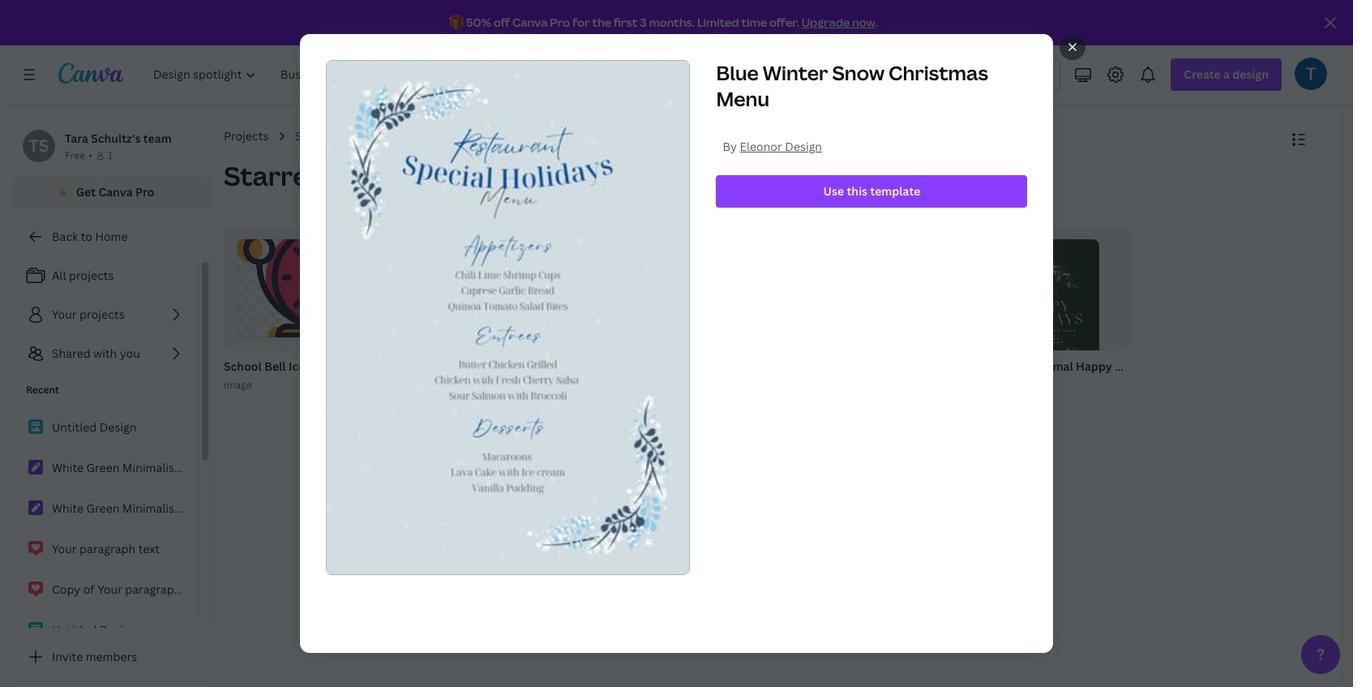 Task type: vqa. For each thing, say whether or not it's contained in the screenshot.
Untitled Design to the top
yes



Task type: describe. For each thing, give the bounding box(es) containing it.
your for your paragraph text
[[52, 541, 77, 556]]

tara schultz's team image
[[23, 130, 55, 162]]

of
[[83, 582, 95, 597]]

upgrade now button
[[802, 15, 876, 30]]

1 vertical spatial starred
[[224, 158, 326, 193]]

invite
[[52, 649, 83, 664]]

to
[[81, 229, 92, 244]]

1 vertical spatial paragraph
[[125, 582, 181, 597]]

tara
[[65, 131, 88, 146]]

0 vertical spatial snow
[[832, 59, 885, 86]]

50%
[[466, 15, 491, 30]]

for
[[573, 15, 590, 30]]

white green minimalist merry christmas card portrait
[[779, 359, 1078, 374]]

🎁 50% off canva pro for the first 3 months. limited time offer. upgrade now .
[[449, 15, 878, 30]]

eleonor design link
[[740, 139, 822, 154]]

minimalist
[[851, 359, 909, 374]]

recent
[[26, 383, 59, 397]]

illustration
[[622, 359, 683, 374]]

team
[[143, 131, 172, 146]]

landscape
[[686, 359, 745, 374]]

school bell icon image
[[224, 359, 313, 392]]

merry
[[911, 359, 944, 374]]

time
[[742, 15, 767, 30]]

now
[[853, 15, 876, 30]]

use
[[824, 183, 844, 199]]

untitled design for second untitled design link from the top
[[52, 622, 137, 638]]

blue illustration landscape phone wallpaper
[[594, 359, 842, 374]]

your projects
[[52, 307, 125, 322]]

schultz's
[[91, 131, 141, 146]]

upgrade
[[802, 15, 850, 30]]

all projects link
[[13, 260, 199, 292]]

1 card from the left
[[1006, 359, 1032, 374]]

green for dark
[[993, 359, 1027, 374]]

2 horizontal spatial blue
[[716, 59, 759, 86]]

you
[[120, 346, 140, 361]]

by
[[723, 139, 737, 154]]

0 vertical spatial blue winter snow christmas menu
[[716, 59, 988, 112]]

happy
[[1076, 359, 1113, 374]]

greeting
[[1167, 359, 1214, 374]]

2 untitled design link from the top
[[13, 613, 199, 647]]

first
[[614, 15, 638, 30]]

blue for blue illustration landscape phone wallpaper button
[[594, 359, 619, 374]]

shared
[[52, 346, 91, 361]]

1 untitled design link from the top
[[13, 410, 199, 444]]

1
[[108, 148, 113, 162]]

with
[[93, 346, 117, 361]]

design for first untitled design link
[[100, 419, 137, 435]]

0 horizontal spatial text
[[138, 541, 160, 556]]

blue winter snow christmas menu button
[[406, 226, 599, 397]]

get canva pro
[[76, 184, 154, 200]]

dark
[[965, 359, 991, 374]]

.
[[876, 15, 878, 30]]

2 untitled from the top
[[52, 622, 97, 638]]

untitled design for first untitled design link
[[52, 419, 137, 435]]

top level navigation element
[[143, 58, 652, 91]]

get canva pro button
[[13, 177, 211, 208]]

list containing untitled design
[[13, 410, 205, 647]]

dark green minimal happy holidays greeting card
[[965, 359, 1243, 374]]

copy of your paragraph text link
[[13, 573, 205, 607]]

menu inside button
[[568, 359, 599, 374]]

1 horizontal spatial text
[[184, 582, 205, 597]]

dark green minimal happy holidays greeting card button
[[961, 226, 1243, 395]]

winter inside button
[[437, 359, 474, 374]]

back
[[52, 229, 78, 244]]

offer.
[[770, 15, 800, 30]]

back to home link
[[13, 221, 211, 253]]

2 vertical spatial your
[[97, 582, 122, 597]]



Task type: locate. For each thing, give the bounding box(es) containing it.
green for white
[[814, 359, 848, 374]]

paragraph up copy of your paragraph text link
[[80, 541, 136, 556]]

1 vertical spatial untitled design
[[52, 622, 137, 638]]

menu left illustration in the bottom of the page
[[568, 359, 599, 374]]

your up copy
[[52, 541, 77, 556]]

None search field
[[691, 58, 1061, 91]]

blue winter snow christmas menu inside blue winter snow christmas menu button
[[409, 359, 599, 374]]

untitled design up invite members
[[52, 622, 137, 638]]

1 horizontal spatial card
[[1217, 359, 1243, 374]]

canva inside button
[[98, 184, 133, 200]]

card right greeting on the right bottom of the page
[[1217, 359, 1243, 374]]

by eleonor design use this template
[[723, 139, 921, 199]]

months.
[[649, 15, 695, 30]]

0 vertical spatial design
[[785, 139, 822, 154]]

0 horizontal spatial card
[[1006, 359, 1032, 374]]

design up 'members'
[[100, 622, 137, 638]]

all
[[52, 268, 66, 283]]

icon
[[289, 359, 313, 374]]

menu up the by
[[716, 85, 770, 112]]

projects for your projects
[[80, 307, 125, 322]]

tara schultz's team element
[[23, 130, 55, 162]]

1 vertical spatial pro
[[135, 184, 154, 200]]

1 horizontal spatial green
[[993, 359, 1027, 374]]

2 list from the top
[[13, 410, 205, 647]]

your inside 'link'
[[52, 307, 77, 322]]

tara schultz's team
[[65, 131, 172, 146]]

0 horizontal spatial pro
[[135, 184, 154, 200]]

free •
[[65, 148, 92, 162]]

shared with you link
[[13, 337, 199, 370]]

1 vertical spatial canva
[[98, 184, 133, 200]]

0 vertical spatial starred
[[295, 128, 336, 144]]

canva right get
[[98, 184, 133, 200]]

pro inside button
[[135, 184, 154, 200]]

🎁
[[449, 15, 464, 30]]

blue inside button
[[594, 359, 619, 374]]

snow
[[832, 59, 885, 86], [476, 359, 506, 374]]

projects down all projects link
[[80, 307, 125, 322]]

green inside button
[[993, 359, 1027, 374]]

template
[[870, 183, 921, 199]]

1 horizontal spatial blue
[[594, 359, 619, 374]]

0 vertical spatial paragraph
[[80, 541, 136, 556]]

0 horizontal spatial blue
[[409, 359, 434, 374]]

blue
[[716, 59, 759, 86], [409, 359, 434, 374], [594, 359, 619, 374]]

1 horizontal spatial winter
[[763, 59, 828, 86]]

0 vertical spatial canva
[[513, 15, 548, 30]]

2 untitled design from the top
[[52, 622, 137, 638]]

card left portrait
[[1006, 359, 1032, 374]]

shared with you
[[52, 346, 140, 361]]

0 vertical spatial text
[[138, 541, 160, 556]]

holidays
[[1115, 359, 1164, 374]]

minimal
[[1029, 359, 1074, 374]]

design
[[785, 139, 822, 154], [100, 419, 137, 435], [100, 622, 137, 638]]

2 vertical spatial design
[[100, 622, 137, 638]]

all projects
[[52, 268, 114, 283]]

christmas inside button
[[509, 359, 565, 374]]

blue illustration landscape phone wallpaper button
[[591, 226, 842, 437]]

0 vertical spatial untitled
[[52, 419, 97, 435]]

pro down team
[[135, 184, 154, 200]]

members
[[86, 649, 137, 664]]

the
[[593, 15, 612, 30]]

blue inside button
[[409, 359, 434, 374]]

christmas
[[889, 59, 988, 86], [509, 359, 565, 374], [947, 359, 1003, 374]]

1 vertical spatial winter
[[437, 359, 474, 374]]

limited
[[698, 15, 739, 30]]

pro left for
[[550, 15, 570, 30]]

2 green from the left
[[993, 359, 1027, 374]]

1 vertical spatial text
[[184, 582, 205, 597]]

your right of
[[97, 582, 122, 597]]

your projects link
[[13, 298, 199, 331]]

portrait
[[1035, 359, 1078, 374]]

starred right projects
[[295, 128, 336, 144]]

1 horizontal spatial snow
[[832, 59, 885, 86]]

list
[[13, 260, 199, 370], [13, 410, 205, 647]]

1 untitled from the top
[[52, 419, 97, 435]]

menu
[[716, 85, 770, 112], [568, 359, 599, 374]]

school
[[224, 359, 262, 374]]

0 horizontal spatial winter
[[437, 359, 474, 374]]

1 horizontal spatial canva
[[513, 15, 548, 30]]

1 vertical spatial untitled
[[52, 622, 97, 638]]

0 vertical spatial untitled design link
[[13, 410, 199, 444]]

1 horizontal spatial blue winter snow christmas menu
[[716, 59, 988, 112]]

starred down "projects" "link"
[[224, 158, 326, 193]]

free
[[65, 148, 85, 162]]

1 vertical spatial list
[[13, 410, 205, 647]]

eleonor
[[740, 139, 782, 154]]

design inside the by eleonor design use this template
[[785, 139, 822, 154]]

winter
[[763, 59, 828, 86], [437, 359, 474, 374]]

list containing all projects
[[13, 260, 199, 370]]

design for second untitled design link from the top
[[100, 622, 137, 638]]

untitled design link up 'members'
[[13, 613, 199, 647]]

projects
[[224, 128, 269, 144]]

your
[[52, 307, 77, 322], [52, 541, 77, 556], [97, 582, 122, 597]]

3
[[640, 15, 647, 30]]

projects right all
[[69, 268, 114, 283]]

1 untitled design from the top
[[52, 419, 137, 435]]

0 horizontal spatial canva
[[98, 184, 133, 200]]

2 card from the left
[[1217, 359, 1243, 374]]

0 vertical spatial your
[[52, 307, 77, 322]]

1 vertical spatial snow
[[476, 359, 506, 374]]

1 vertical spatial blue winter snow christmas menu
[[409, 359, 599, 374]]

untitled design link
[[13, 410, 199, 444], [13, 613, 199, 647]]

projects for all projects
[[69, 268, 114, 283]]

1 horizontal spatial menu
[[716, 85, 770, 112]]

0 vertical spatial pro
[[550, 15, 570, 30]]

your paragraph text link
[[13, 532, 199, 566]]

1 vertical spatial menu
[[568, 359, 599, 374]]

1 horizontal spatial pro
[[550, 15, 570, 30]]

paragraph
[[80, 541, 136, 556], [125, 582, 181, 597]]

0 horizontal spatial green
[[814, 359, 848, 374]]

green
[[814, 359, 848, 374], [993, 359, 1027, 374]]

paragraph down your paragraph text link
[[125, 582, 181, 597]]

untitled up invite
[[52, 622, 97, 638]]

card
[[1006, 359, 1032, 374], [1217, 359, 1243, 374]]

copy of your paragraph text
[[52, 582, 205, 597]]

0 vertical spatial projects
[[69, 268, 114, 283]]

1 green from the left
[[814, 359, 848, 374]]

0 vertical spatial winter
[[763, 59, 828, 86]]

invite members
[[52, 649, 137, 664]]

snow inside button
[[476, 359, 506, 374]]

untitled design link down recent
[[13, 410, 199, 444]]

projects link
[[224, 127, 269, 145]]

canva
[[513, 15, 548, 30], [98, 184, 133, 200]]

image
[[224, 378, 252, 392]]

projects inside 'link'
[[80, 307, 125, 322]]

canva right off at left
[[513, 15, 548, 30]]

1 vertical spatial projects
[[80, 307, 125, 322]]

use this template link
[[716, 175, 1028, 208]]

0 vertical spatial menu
[[716, 85, 770, 112]]

card inside button
[[1217, 359, 1243, 374]]

untitled design
[[52, 419, 137, 435], [52, 622, 137, 638]]

white
[[779, 359, 812, 374]]

bell
[[265, 359, 286, 374]]

green right the white
[[814, 359, 848, 374]]

blue winter snow christmas menu
[[716, 59, 988, 112], [409, 359, 599, 374]]

phone
[[748, 359, 784, 374]]

starred
[[295, 128, 336, 144], [224, 158, 326, 193]]

pro
[[550, 15, 570, 30], [135, 184, 154, 200]]

0 vertical spatial untitled design
[[52, 419, 137, 435]]

1 vertical spatial design
[[100, 419, 137, 435]]

1 vertical spatial your
[[52, 541, 77, 556]]

•
[[89, 148, 92, 162]]

get
[[76, 184, 96, 200]]

your paragraph text
[[52, 541, 160, 556]]

off
[[494, 15, 510, 30]]

home
[[95, 229, 128, 244]]

1 vertical spatial untitled design link
[[13, 613, 199, 647]]

0 horizontal spatial snow
[[476, 359, 506, 374]]

copy
[[52, 582, 81, 597]]

blue for blue winter snow christmas menu button at left
[[409, 359, 434, 374]]

untitled down recent
[[52, 419, 97, 435]]

design right eleonor
[[785, 139, 822, 154]]

back to home
[[52, 229, 128, 244]]

green right dark
[[993, 359, 1027, 374]]

your down all
[[52, 307, 77, 322]]

wallpaper
[[786, 359, 842, 374]]

0 horizontal spatial menu
[[568, 359, 599, 374]]

your for your projects
[[52, 307, 77, 322]]

0 horizontal spatial blue winter snow christmas menu
[[409, 359, 599, 374]]

invite members button
[[13, 641, 211, 673]]

1 list from the top
[[13, 260, 199, 370]]

design down shared with you link
[[100, 419, 137, 435]]

projects
[[69, 268, 114, 283], [80, 307, 125, 322]]

this
[[847, 183, 868, 199]]

0 vertical spatial list
[[13, 260, 199, 370]]

untitled design down recent
[[52, 419, 137, 435]]



